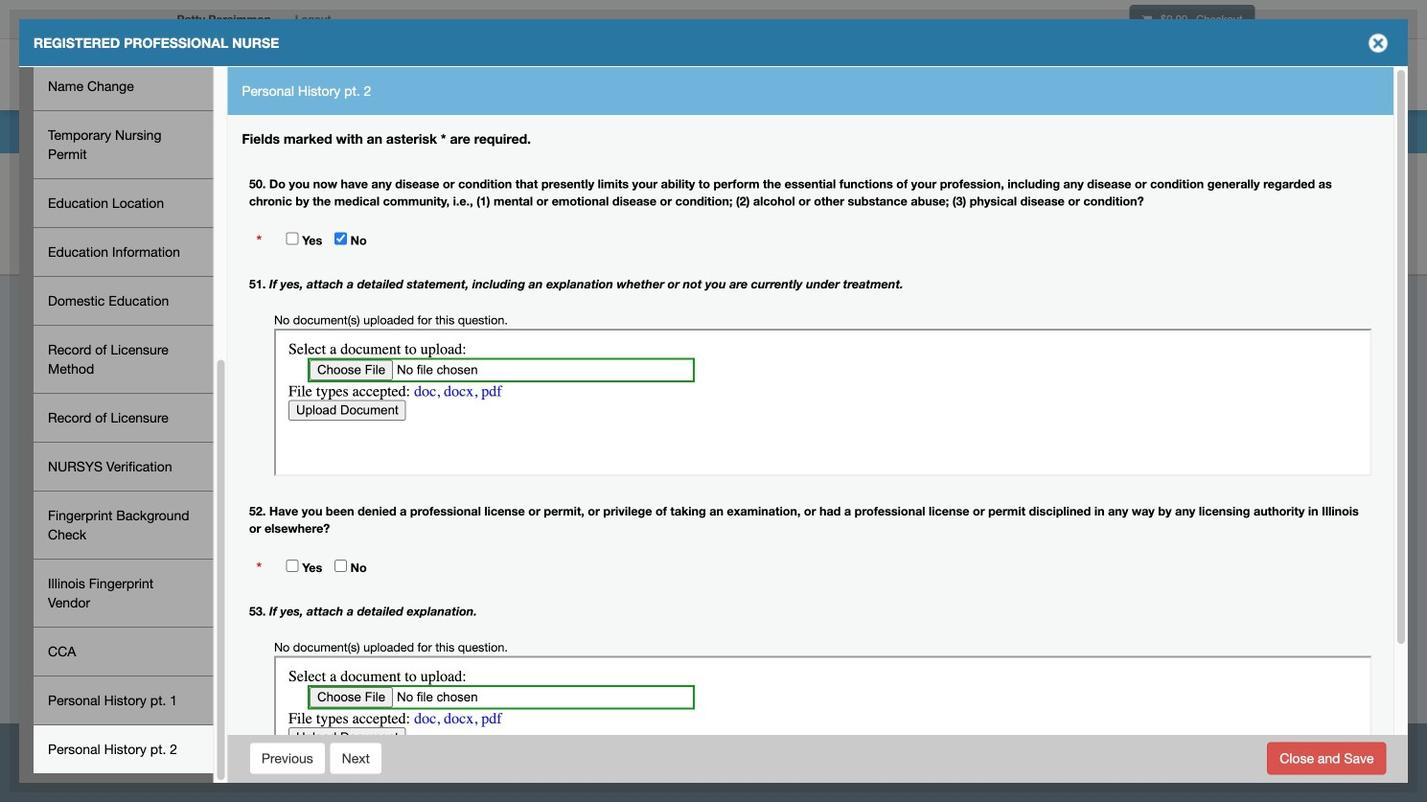 Task type: locate. For each thing, give the bounding box(es) containing it.
None button
[[249, 742, 326, 775], [329, 742, 382, 775], [1268, 742, 1387, 775], [249, 742, 326, 775], [329, 742, 382, 775], [1268, 742, 1387, 775]]

None checkbox
[[286, 232, 299, 245], [334, 232, 347, 245], [286, 560, 299, 572], [334, 560, 347, 572], [286, 232, 299, 245], [334, 232, 347, 245], [286, 560, 299, 572], [334, 560, 347, 572]]

shopping cart image
[[1142, 14, 1152, 25]]

illinois department of financial and professional regulation image
[[167, 43, 604, 104]]



Task type: describe. For each thing, give the bounding box(es) containing it.
close window image
[[1363, 28, 1394, 58]]



Task type: vqa. For each thing, say whether or not it's contained in the screenshot.
Medical Corporation link
no



